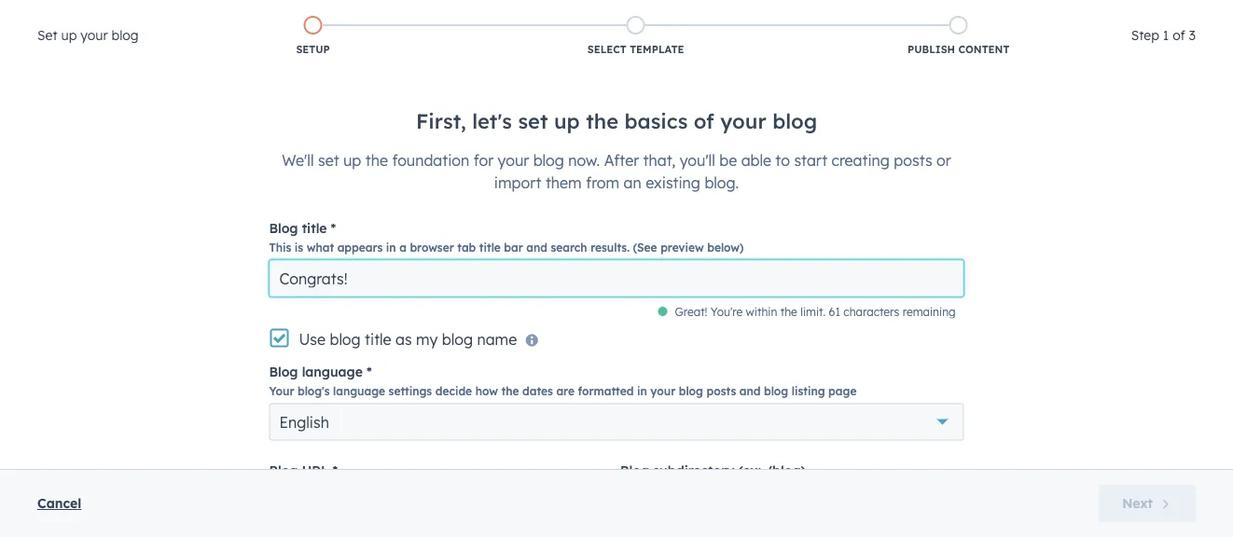 Task type: vqa. For each thing, say whether or not it's contained in the screenshot.
the Next button
yes



Task type: locate. For each thing, give the bounding box(es) containing it.
select
[[588, 43, 627, 56]]

language right blog's
[[333, 384, 385, 398]]

import
[[494, 173, 542, 192]]

3
[[1189, 27, 1196, 43]]

in right formatted
[[637, 384, 647, 398]]

blog right my
[[442, 330, 473, 349]]

cancel
[[37, 496, 81, 512]]

1 vertical spatial of
[[694, 108, 715, 134]]

in left "a"
[[386, 241, 396, 255]]

title left as
[[365, 330, 392, 349]]

0 horizontal spatial and
[[527, 241, 548, 255]]

preview
[[661, 241, 704, 255]]

1 vertical spatial in
[[637, 384, 647, 398]]

1 horizontal spatial and
[[740, 384, 761, 398]]

blog right set
[[112, 27, 139, 43]]

creating
[[832, 151, 890, 169]]

and
[[527, 241, 548, 255], [740, 384, 761, 398]]

how
[[476, 384, 498, 398]]

and inside the blog language your blog's language settings decide how the dates are formatted in your blog posts and blog listing page
[[740, 384, 761, 398]]

1 vertical spatial posts
[[707, 384, 736, 398]]

1 vertical spatial and
[[740, 384, 761, 398]]

up right set
[[61, 27, 77, 43]]

url
[[302, 462, 329, 479]]

None text field
[[269, 260, 965, 297]]

setup
[[296, 43, 330, 56]]

0 vertical spatial language
[[302, 363, 363, 380]]

blog
[[112, 27, 139, 43], [773, 108, 818, 134], [534, 151, 564, 169], [330, 330, 361, 349], [442, 330, 473, 349], [679, 384, 704, 398], [764, 384, 789, 398]]

blog up the your
[[269, 363, 298, 380]]

0 horizontal spatial of
[[694, 108, 715, 134]]

cancel button
[[37, 493, 81, 515]]

the left limit.
[[781, 305, 798, 319]]

let's
[[472, 108, 512, 134]]

set
[[518, 108, 548, 134], [318, 151, 339, 169]]

now.
[[569, 151, 600, 169]]

of right 1
[[1173, 27, 1186, 43]]

0 vertical spatial set
[[518, 108, 548, 134]]

set right "let's" on the left top of page
[[518, 108, 548, 134]]

next button
[[1099, 485, 1196, 523]]

title up what
[[302, 220, 327, 236]]

foundation
[[392, 151, 470, 169]]

great! you're within the limit. 61 characters remaining
[[675, 305, 956, 319]]

title
[[302, 220, 327, 236], [479, 241, 501, 255], [365, 330, 392, 349]]

posts inside 'we'll set up the foundation for your blog now. after that, you'll be able to start creating posts or import them from an existing blog.'
[[894, 151, 933, 169]]

blog inside blog title this is what appears in a browser tab title bar and search results. (see preview below)
[[269, 220, 298, 236]]

we'll set up the foundation for your blog now. after that, you'll be able to start creating posts or import them from an existing blog.
[[282, 151, 952, 192]]

step 1 of 3
[[1132, 27, 1196, 43]]

and right bar
[[527, 241, 548, 255]]

blog up subdirectory
[[679, 384, 704, 398]]

page
[[829, 384, 857, 398]]

list
[[152, 12, 1120, 61]]

tab
[[458, 241, 476, 255]]

limit.
[[801, 305, 826, 319]]

results.
[[591, 241, 630, 255]]

your
[[81, 27, 108, 43], [721, 108, 767, 134], [498, 151, 529, 169], [651, 384, 676, 398]]

0 vertical spatial title
[[302, 220, 327, 236]]

0 vertical spatial posts
[[894, 151, 933, 169]]

set
[[37, 27, 57, 43]]

subdirectory
[[653, 462, 735, 479]]

blog inside 'we'll set up the foundation for your blog now. after that, you'll be able to start creating posts or import them from an existing blog.'
[[534, 151, 564, 169]]

1 horizontal spatial up
[[343, 151, 361, 169]]

2 vertical spatial title
[[365, 330, 392, 349]]

blog title this is what appears in a browser tab title bar and search results. (see preview below)
[[269, 220, 744, 255]]

dates
[[523, 384, 553, 398]]

2 horizontal spatial up
[[554, 108, 580, 134]]

the
[[586, 108, 619, 134], [366, 151, 388, 169], [781, 305, 798, 319], [502, 384, 519, 398]]

2 vertical spatial up
[[343, 151, 361, 169]]

menu
[[947, 0, 1211, 30]]

english
[[279, 413, 329, 432]]

your up english popup button
[[651, 384, 676, 398]]

posts left or
[[894, 151, 933, 169]]

my
[[416, 330, 438, 349]]

blog subdirectory (ex: /blog)
[[621, 462, 806, 479]]

1 vertical spatial set
[[318, 151, 339, 169]]

0 vertical spatial in
[[386, 241, 396, 255]]

blog left the listing
[[764, 384, 789, 398]]

appears
[[337, 241, 383, 255]]

1 vertical spatial title
[[479, 241, 501, 255]]

basics
[[625, 108, 688, 134]]

up up now.
[[554, 108, 580, 134]]

1 vertical spatial up
[[554, 108, 580, 134]]

set right the 'we'll'
[[318, 151, 339, 169]]

posts down you're
[[707, 384, 736, 398]]

up inside 'we'll set up the foundation for your blog now. after that, you'll be able to start creating posts or import them from an existing blog.'
[[343, 151, 361, 169]]

this
[[269, 241, 291, 255]]

blog up this
[[269, 220, 298, 236]]

the left foundation
[[366, 151, 388, 169]]

blog left url
[[269, 462, 298, 479]]

blog.
[[705, 173, 739, 192]]

step
[[1132, 27, 1160, 43]]

blog
[[269, 220, 298, 236], [269, 363, 298, 380], [269, 462, 298, 479], [621, 462, 650, 479]]

0 horizontal spatial posts
[[707, 384, 736, 398]]

content
[[959, 43, 1010, 56]]

1 horizontal spatial of
[[1173, 27, 1186, 43]]

1 vertical spatial language
[[333, 384, 385, 398]]

from
[[586, 173, 620, 192]]

of
[[1173, 27, 1186, 43], [694, 108, 715, 134]]

up right the 'we'll'
[[343, 151, 361, 169]]

your right set
[[81, 27, 108, 43]]

(see
[[633, 241, 658, 255]]

below)
[[708, 241, 744, 255]]

blog down english popup button
[[621, 462, 650, 479]]

0 horizontal spatial in
[[386, 241, 396, 255]]

in
[[386, 241, 396, 255], [637, 384, 647, 398]]

0 vertical spatial and
[[527, 241, 548, 255]]

your up import
[[498, 151, 529, 169]]

menu item
[[1115, 0, 1211, 30]]

0 horizontal spatial title
[[302, 220, 327, 236]]

posts
[[894, 151, 933, 169], [707, 384, 736, 398]]

1 horizontal spatial in
[[637, 384, 647, 398]]

language up blog's
[[302, 363, 363, 380]]

name
[[477, 330, 517, 349]]

0 vertical spatial of
[[1173, 27, 1186, 43]]

of up you'll
[[694, 108, 715, 134]]

use
[[299, 330, 326, 349]]

0 horizontal spatial set
[[318, 151, 339, 169]]

title right tab
[[479, 241, 501, 255]]

an
[[624, 173, 642, 192]]

decide
[[436, 384, 472, 398]]

setup list item
[[152, 12, 475, 61]]

0 vertical spatial up
[[61, 27, 77, 43]]

the right how
[[502, 384, 519, 398]]

that,
[[644, 151, 676, 169]]

you're
[[711, 305, 743, 319]]

the inside 'we'll set up the foundation for your blog now. after that, you'll be able to start creating posts or import them from an existing blog.'
[[366, 151, 388, 169]]

upgrade image
[[952, 8, 969, 25]]

select template
[[588, 43, 685, 56]]

up
[[61, 27, 77, 43], [554, 108, 580, 134], [343, 151, 361, 169]]

to
[[776, 151, 790, 169]]

language
[[302, 363, 363, 380], [333, 384, 385, 398]]

and left the listing
[[740, 384, 761, 398]]

blog up them
[[534, 151, 564, 169]]

the up now.
[[586, 108, 619, 134]]

blog inside the blog language your blog's language settings decide how the dates are formatted in your blog posts and blog listing page
[[269, 363, 298, 380]]

blog for blog subdirectory (ex: /blog)
[[621, 462, 650, 479]]

next
[[1123, 496, 1153, 512]]

set up your blog
[[37, 27, 139, 43]]

1 horizontal spatial posts
[[894, 151, 933, 169]]



Task type: describe. For each thing, give the bounding box(es) containing it.
english button
[[269, 404, 965, 441]]

use blog title as my blog name
[[299, 330, 517, 349]]

for
[[474, 151, 494, 169]]

you'll
[[680, 151, 716, 169]]

blog url
[[269, 462, 329, 479]]

61
[[829, 305, 841, 319]]

what
[[307, 241, 334, 255]]

blog for blog url
[[269, 462, 298, 479]]

publish content list item
[[798, 12, 1120, 61]]

a
[[400, 241, 407, 255]]

(ex:
[[739, 462, 761, 479]]

the inside the blog language your blog's language settings decide how the dates are formatted in your blog posts and blog listing page
[[502, 384, 519, 398]]

blog's
[[298, 384, 330, 398]]

characters
[[844, 305, 900, 319]]

your inside 'we'll set up the foundation for your blog now. after that, you'll be able to start creating posts or import them from an existing blog.'
[[498, 151, 529, 169]]

publish
[[908, 43, 956, 56]]

1 horizontal spatial title
[[365, 330, 392, 349]]

we'll
[[282, 151, 314, 169]]

is
[[295, 241, 303, 255]]

able
[[742, 151, 772, 169]]

select template list item
[[475, 12, 798, 61]]

bar
[[504, 241, 523, 255]]

blog for blog title this is what appears in a browser tab title bar and search results. (see preview below)
[[269, 220, 298, 236]]

them
[[546, 173, 582, 192]]

1 horizontal spatial set
[[518, 108, 548, 134]]

blog right "use"
[[330, 330, 361, 349]]

upgrade link
[[949, 5, 972, 25]]

first,
[[416, 108, 466, 134]]

in inside blog title this is what appears in a browser tab title bar and search results. (see preview below)
[[386, 241, 396, 255]]

existing
[[646, 173, 701, 192]]

be
[[720, 151, 737, 169]]

your inside the blog language your blog's language settings decide how the dates are formatted in your blog posts and blog listing page
[[651, 384, 676, 398]]

search
[[551, 241, 588, 255]]

blog up to
[[773, 108, 818, 134]]

blog for blog language your blog's language settings decide how the dates are formatted in your blog posts and blog listing page
[[269, 363, 298, 380]]

posts inside the blog language your blog's language settings decide how the dates are formatted in your blog posts and blog listing page
[[707, 384, 736, 398]]

and inside blog title this is what appears in a browser tab title bar and search results. (see preview below)
[[527, 241, 548, 255]]

2 horizontal spatial title
[[479, 241, 501, 255]]

template
[[630, 43, 685, 56]]

/blog)
[[765, 462, 806, 479]]

browser
[[410, 241, 454, 255]]

Search HubSpot search field
[[971, 39, 1200, 71]]

start
[[795, 151, 828, 169]]

publish content
[[908, 43, 1010, 56]]

0 horizontal spatial up
[[61, 27, 77, 43]]

after
[[604, 151, 639, 169]]

remaining
[[903, 305, 956, 319]]

your
[[269, 384, 294, 398]]

or
[[937, 151, 952, 169]]

as
[[396, 330, 412, 349]]

list containing setup
[[152, 12, 1120, 61]]

first, let's set up the basics of your blog
[[416, 108, 818, 134]]

set inside 'we'll set up the foundation for your blog now. after that, you'll be able to start creating posts or import them from an existing blog.'
[[318, 151, 339, 169]]

great!
[[675, 305, 708, 319]]

are
[[557, 384, 575, 398]]

blog language your blog's language settings decide how the dates are formatted in your blog posts and blog listing page
[[269, 363, 857, 398]]

settings
[[389, 384, 432, 398]]

listing
[[792, 384, 825, 398]]

your up able
[[721, 108, 767, 134]]

in inside the blog language your blog's language settings decide how the dates are formatted in your blog posts and blog listing page
[[637, 384, 647, 398]]

within
[[746, 305, 778, 319]]

1
[[1164, 27, 1169, 43]]

formatted
[[578, 384, 634, 398]]



